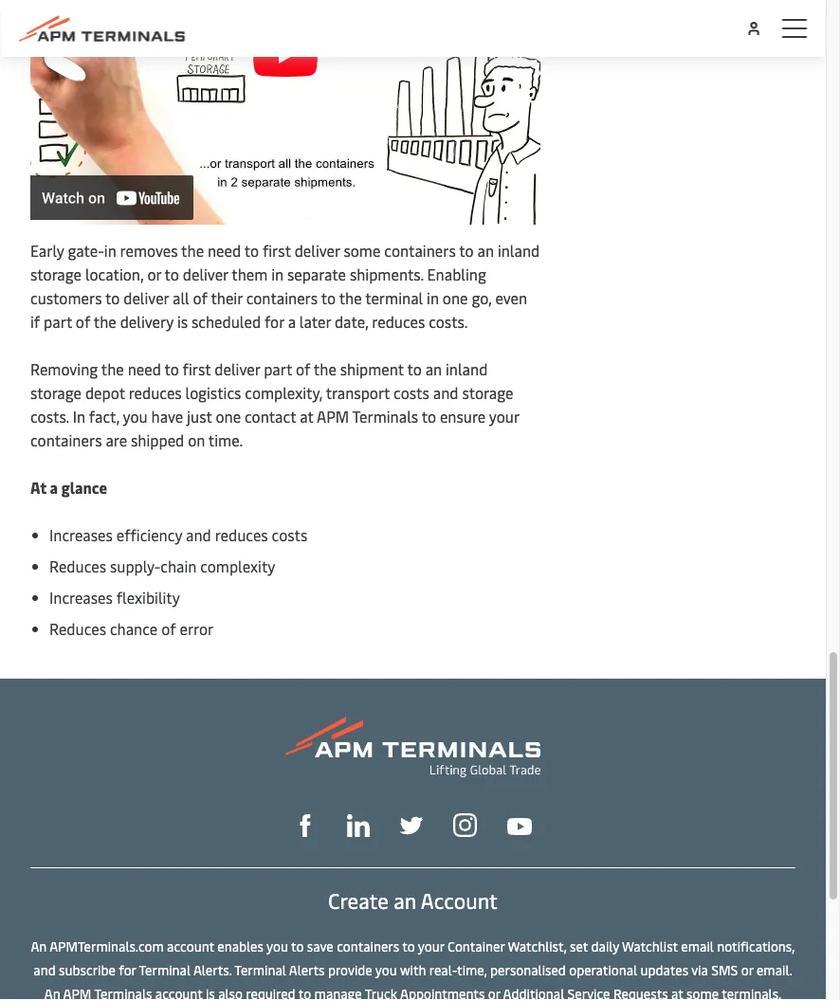 Task type: vqa. For each thing, say whether or not it's contained in the screenshot.
checkbox
no



Task type: locate. For each thing, give the bounding box(es) containing it.
first up them
[[263, 240, 291, 261]]

0 horizontal spatial an
[[394, 887, 417, 915]]

email.
[[757, 961, 793, 979]]

1 horizontal spatial is
[[206, 985, 215, 1001]]

reduces chance of error
[[49, 619, 214, 639]]

terminals down the subscribe
[[94, 985, 152, 1001]]

2 reduces from the top
[[49, 619, 106, 639]]

and
[[433, 383, 459, 403], [186, 525, 211, 545], [34, 961, 56, 979]]

contact
[[245, 406, 296, 427]]

of up the complexity,
[[296, 359, 310, 379]]

1 vertical spatial terminals
[[94, 985, 152, 1001]]

storage inside early gate-in removes the need to first deliver some containers to an inland storage location, or to deliver them in separate shipments. enabling customers to deliver all of their containers to the terminal in one go, even if part of the delivery is scheduled for a later date, reduces costs.
[[30, 264, 82, 284]]

1 vertical spatial first
[[183, 359, 211, 379]]

reduces up increases flexibility
[[49, 556, 106, 577]]

0 vertical spatial in
[[104, 240, 116, 261]]

flexibility
[[116, 587, 180, 608]]

1 horizontal spatial a
[[288, 311, 296, 332]]

an right create
[[394, 887, 417, 915]]

deliver up logistics
[[215, 359, 260, 379]]

the left delivery
[[94, 311, 116, 332]]

1 horizontal spatial apm
[[317, 406, 349, 427]]

operational
[[569, 961, 638, 979]]

2 horizontal spatial reduces
[[372, 311, 425, 332]]

part right if
[[44, 311, 72, 332]]

containers down in
[[30, 430, 102, 450]]

0 horizontal spatial your
[[418, 937, 445, 955]]

daily
[[592, 937, 619, 955]]

1 vertical spatial part
[[264, 359, 292, 379]]

in up location,
[[104, 240, 116, 261]]

first inside removing the need to first deliver part of the shipment to an inland storage depot reduces logistics complexity, transport costs and storage costs. in fact, you have just one contact at apm terminals to ensure your containers are shipped on time.
[[183, 359, 211, 379]]

storage down early
[[30, 264, 82, 284]]

1 increases from the top
[[49, 525, 113, 545]]

location,
[[85, 264, 144, 284]]

2 horizontal spatial in
[[427, 288, 439, 308]]

2 increases from the top
[[49, 587, 113, 608]]

you
[[123, 406, 148, 427], [267, 937, 288, 955], [375, 961, 397, 979]]

1 horizontal spatial costs
[[394, 383, 430, 403]]

linkedin image
[[347, 815, 370, 837]]

0 vertical spatial a
[[288, 311, 296, 332]]

2 vertical spatial reduces
[[215, 525, 268, 545]]

1 vertical spatial or
[[742, 961, 754, 979]]

to
[[244, 240, 259, 261], [459, 240, 474, 261], [165, 264, 179, 284], [105, 288, 120, 308], [321, 288, 336, 308], [164, 359, 179, 379], [407, 359, 422, 379], [422, 406, 436, 427], [291, 937, 304, 955], [403, 937, 415, 955], [299, 985, 311, 1001]]

2 terminal from the left
[[235, 961, 286, 979]]

1 horizontal spatial first
[[263, 240, 291, 261]]

2 horizontal spatial you
[[375, 961, 397, 979]]

2 horizontal spatial an
[[478, 240, 494, 261]]

costs
[[394, 383, 430, 403], [272, 525, 308, 545]]

0 horizontal spatial costs
[[272, 525, 308, 545]]

1 vertical spatial need
[[128, 359, 161, 379]]

costs. inside removing the need to first deliver part of the shipment to an inland storage depot reduces logistics complexity, transport costs and storage costs. in fact, you have just one contact at apm terminals to ensure your containers are shipped on time.
[[30, 406, 69, 427]]

1 horizontal spatial costs.
[[429, 311, 468, 332]]

0 vertical spatial an
[[478, 240, 494, 261]]

the
[[181, 240, 204, 261], [339, 288, 362, 308], [94, 311, 116, 332], [101, 359, 124, 379], [314, 359, 337, 379]]

0 vertical spatial first
[[263, 240, 291, 261]]

watchlist,
[[508, 937, 567, 955]]

logistics
[[186, 383, 241, 403]]

0 vertical spatial you
[[123, 406, 148, 427]]

removes
[[120, 240, 178, 261]]

or right sms in the bottom of the page
[[742, 961, 754, 979]]

an down the subscribe
[[44, 985, 60, 1001]]

one
[[443, 288, 468, 308], [216, 406, 241, 427]]

removing
[[30, 359, 98, 379]]

0 vertical spatial reduces
[[49, 556, 106, 577]]

account
[[421, 887, 498, 915]]

if
[[30, 311, 40, 332]]

2 vertical spatial an
[[394, 887, 417, 915]]

1 vertical spatial in
[[271, 264, 284, 284]]

you up truck
[[375, 961, 397, 979]]

deliver up delivery
[[124, 288, 169, 308]]

2 horizontal spatial and
[[433, 383, 459, 403]]

0 vertical spatial costs
[[394, 383, 430, 403]]

0 vertical spatial an
[[31, 937, 47, 955]]

reduces
[[372, 311, 425, 332], [129, 383, 182, 403], [215, 525, 268, 545]]

for down apmterminals.com
[[119, 961, 136, 979]]

0 horizontal spatial part
[[44, 311, 72, 332]]

0 horizontal spatial terminals
[[94, 985, 152, 1001]]

some inside an apmterminals.com account enables you to save containers to your container watchlist, set daily watchlist email notifications, and subscribe for terminal alerts. terminal alerts provide you with real-time, personalised operational updates via sms or email. an apm terminals account is also required to manage truck appointments or additional service requests at some terminals.
[[687, 985, 719, 1001]]

facebook image
[[294, 815, 317, 837]]

0 vertical spatial increases
[[49, 525, 113, 545]]

1 vertical spatial costs.
[[30, 406, 69, 427]]

an up enabling
[[478, 240, 494, 261]]

inland up ensure
[[446, 359, 488, 379]]

increases down glance
[[49, 525, 113, 545]]

to down location,
[[105, 288, 120, 308]]

is down all
[[177, 311, 188, 332]]

part
[[44, 311, 72, 332], [264, 359, 292, 379]]

increases up reduces chance of error
[[49, 587, 113, 608]]

and inside an apmterminals.com account enables you to save containers to your container watchlist, set daily watchlist email notifications, and subscribe for terminal alerts. terminal alerts provide you with real-time, personalised operational updates via sms or email. an apm terminals account is also required to manage truck appointments or additional service requests at some terminals.
[[34, 961, 56, 979]]

appointments
[[400, 985, 485, 1001]]

linkedin__x28_alt_x29__3_ link
[[347, 812, 370, 837]]

are
[[106, 430, 127, 450]]

your inside an apmterminals.com account enables you to save containers to your container watchlist, set daily watchlist email notifications, and subscribe for terminal alerts. terminal alerts provide you with real-time, personalised operational updates via sms or email. an apm terminals account is also required to manage truck appointments or additional service requests at some terminals.
[[418, 937, 445, 955]]

costs. left in
[[30, 406, 69, 427]]

just
[[187, 406, 212, 427]]

alerts
[[289, 961, 325, 979]]

set
[[570, 937, 588, 955]]

terminal up required
[[235, 961, 286, 979]]

1 vertical spatial is
[[206, 985, 215, 1001]]

an left apmterminals.com
[[31, 937, 47, 955]]

1 vertical spatial at
[[672, 985, 684, 1001]]

account up alerts.
[[167, 937, 214, 955]]

0 horizontal spatial or
[[147, 264, 161, 284]]

for
[[265, 311, 284, 332], [119, 961, 136, 979]]

apmterminals.com
[[49, 937, 164, 955]]

an up ensure
[[426, 359, 442, 379]]

1 vertical spatial a
[[50, 477, 58, 498]]

1 horizontal spatial your
[[489, 406, 519, 427]]

1 vertical spatial one
[[216, 406, 241, 427]]

0 horizontal spatial inland
[[446, 359, 488, 379]]

containers up provide
[[337, 937, 400, 955]]

need down delivery
[[128, 359, 161, 379]]

containers
[[384, 240, 456, 261], [246, 288, 318, 308], [30, 430, 102, 450], [337, 937, 400, 955]]

2 vertical spatial and
[[34, 961, 56, 979]]

1 horizontal spatial and
[[186, 525, 211, 545]]

0 horizontal spatial in
[[104, 240, 116, 261]]

inland inside removing the need to first deliver part of the shipment to an inland storage depot reduces logistics complexity, transport costs and storage costs. in fact, you have just one contact at apm terminals to ensure your containers are shipped on time.
[[446, 359, 488, 379]]

0 horizontal spatial costs.
[[30, 406, 69, 427]]

0 vertical spatial part
[[44, 311, 72, 332]]

deliver
[[295, 240, 340, 261], [183, 264, 228, 284], [124, 288, 169, 308], [215, 359, 260, 379]]

costs.
[[429, 311, 468, 332], [30, 406, 69, 427]]

apm
[[317, 406, 349, 427], [63, 985, 91, 1001]]

at inside an apmterminals.com account enables you to save containers to your container watchlist, set daily watchlist email notifications, and subscribe for terminal alerts. terminal alerts provide you with real-time, personalised operational updates via sms or email. an apm terminals account is also required to manage truck appointments or additional service requests at some terminals.
[[672, 985, 684, 1001]]

reduces
[[49, 556, 106, 577], [49, 619, 106, 639]]

costs up the 'complexity'
[[272, 525, 308, 545]]

later
[[300, 311, 331, 332]]

your right ensure
[[489, 406, 519, 427]]

your
[[489, 406, 519, 427], [418, 937, 445, 955]]

an
[[31, 937, 47, 955], [44, 985, 60, 1001]]

chain
[[161, 556, 197, 577]]

1 vertical spatial an
[[426, 359, 442, 379]]

to up with
[[403, 937, 415, 955]]

or inside early gate-in removes the need to first deliver some containers to an inland storage location, or to deliver them in separate shipments. enabling customers to deliver all of their containers to the terminal in one go, even if part of the delivery is scheduled for a later date, reduces costs.
[[147, 264, 161, 284]]

shape link
[[294, 812, 317, 837]]

a
[[288, 311, 296, 332], [50, 477, 58, 498]]

watchlist
[[622, 937, 678, 955]]

0 horizontal spatial for
[[119, 961, 136, 979]]

0 horizontal spatial first
[[183, 359, 211, 379]]

your up real-
[[418, 937, 445, 955]]

2 vertical spatial you
[[375, 961, 397, 979]]

or left additional
[[488, 985, 500, 1001]]

2 vertical spatial or
[[488, 985, 500, 1001]]

one up time. on the top
[[216, 406, 241, 427]]

apm inside an apmterminals.com account enables you to save containers to your container watchlist, set daily watchlist email notifications, and subscribe for terminal alerts. terminal alerts provide you with real-time, personalised operational updates via sms or email. an apm terminals account is also required to manage truck appointments or additional service requests at some terminals.
[[63, 985, 91, 1001]]

0 vertical spatial one
[[443, 288, 468, 308]]

the up depot
[[101, 359, 124, 379]]

1 horizontal spatial at
[[672, 985, 684, 1001]]

1 vertical spatial your
[[418, 937, 445, 955]]

scheduled
[[192, 311, 261, 332]]

increases efficiency and reduces costs
[[49, 525, 308, 545]]

0 vertical spatial reduces
[[372, 311, 425, 332]]

even
[[496, 288, 527, 308]]

at a glance
[[30, 477, 107, 498]]

separate
[[287, 264, 346, 284]]

need inside early gate-in removes the need to first deliver some containers to an inland storage location, or to deliver them in separate shipments. enabling customers to deliver all of their containers to the terminal in one go, even if part of the delivery is scheduled for a later date, reduces costs.
[[208, 240, 241, 261]]

in right them
[[271, 264, 284, 284]]

account down alerts.
[[155, 985, 203, 1001]]

reduces down increases flexibility
[[49, 619, 106, 639]]

in
[[104, 240, 116, 261], [271, 264, 284, 284], [427, 288, 439, 308]]

0 horizontal spatial terminal
[[139, 961, 191, 979]]

one down enabling
[[443, 288, 468, 308]]

some up shipments.
[[344, 240, 381, 261]]

1 vertical spatial and
[[186, 525, 211, 545]]

0 vertical spatial need
[[208, 240, 241, 261]]

for left later
[[265, 311, 284, 332]]

you inside removing the need to first deliver part of the shipment to an inland storage depot reduces logistics complexity, transport costs and storage costs. in fact, you have just one contact at apm terminals to ensure your containers are shipped on time.
[[123, 406, 148, 427]]

have
[[151, 406, 183, 427]]

some down via
[[687, 985, 719, 1001]]

an
[[478, 240, 494, 261], [426, 359, 442, 379], [394, 887, 417, 915]]

first inside early gate-in removes the need to first deliver some containers to an inland storage location, or to deliver them in separate shipments. enabling customers to deliver all of their containers to the terminal in one go, even if part of the delivery is scheduled for a later date, reduces costs.
[[263, 240, 291, 261]]

at down updates
[[672, 985, 684, 1001]]

1 vertical spatial reduces
[[49, 619, 106, 639]]

notifications,
[[717, 937, 795, 955]]

1 reduces from the top
[[49, 556, 106, 577]]

part up the complexity,
[[264, 359, 292, 379]]

is
[[177, 311, 188, 332], [206, 985, 215, 1001]]

1 vertical spatial for
[[119, 961, 136, 979]]

0 vertical spatial some
[[344, 240, 381, 261]]

0 horizontal spatial you
[[123, 406, 148, 427]]

1 vertical spatial reduces
[[129, 383, 182, 403]]

1 horizontal spatial one
[[443, 288, 468, 308]]

0 vertical spatial for
[[265, 311, 284, 332]]

or down "removes"
[[147, 264, 161, 284]]

increases for increases flexibility
[[49, 587, 113, 608]]

for inside an apmterminals.com account enables you to save containers to your container watchlist, set daily watchlist email notifications, and subscribe for terminal alerts. terminal alerts provide you with real-time, personalised operational updates via sms or email. an apm terminals account is also required to manage truck appointments or additional service requests at some terminals.
[[119, 961, 136, 979]]

container
[[448, 937, 505, 955]]

1 vertical spatial increases
[[49, 587, 113, 608]]

them
[[232, 264, 268, 284]]

at down the complexity,
[[300, 406, 314, 427]]

twitter image
[[400, 815, 423, 837]]

1 terminal from the left
[[139, 961, 191, 979]]

instagram image
[[453, 814, 477, 838]]

to left ensure
[[422, 406, 436, 427]]

reduces down terminal
[[372, 311, 425, 332]]

requests
[[614, 985, 668, 1001]]

1 horizontal spatial you
[[267, 937, 288, 955]]

date,
[[335, 311, 368, 332]]

1 horizontal spatial part
[[264, 359, 292, 379]]

apm down transport
[[317, 406, 349, 427]]

the up the date,
[[339, 288, 362, 308]]

inland
[[498, 240, 540, 261], [446, 359, 488, 379]]

inland up even
[[498, 240, 540, 261]]

efficiency
[[116, 525, 182, 545]]

of inside removing the need to first deliver part of the shipment to an inland storage depot reduces logistics complexity, transport costs and storage costs. in fact, you have just one contact at apm terminals to ensure your containers are shipped on time.
[[296, 359, 310, 379]]

transport
[[326, 383, 390, 403]]

terminals down transport
[[352, 406, 418, 427]]

additional
[[503, 985, 565, 1001]]

your inside removing the need to first deliver part of the shipment to an inland storage depot reduces logistics complexity, transport costs and storage costs. in fact, you have just one contact at apm terminals to ensure your containers are shipped on time.
[[489, 406, 519, 427]]

first
[[263, 240, 291, 261], [183, 359, 211, 379]]

some inside early gate-in removes the need to first deliver some containers to an inland storage location, or to deliver them in separate shipments. enabling customers to deliver all of their containers to the terminal in one go, even if part of the delivery is scheduled for a later date, reduces costs.
[[344, 240, 381, 261]]

1 horizontal spatial terminals
[[352, 406, 418, 427]]

0 vertical spatial is
[[177, 311, 188, 332]]

to up them
[[244, 240, 259, 261]]

0 vertical spatial or
[[147, 264, 161, 284]]

0 vertical spatial and
[[433, 383, 459, 403]]

0 horizontal spatial apm
[[63, 985, 91, 1001]]

gate-
[[68, 240, 104, 261]]

is inside early gate-in removes the need to first deliver some containers to an inland storage location, or to deliver them in separate shipments. enabling customers to deliver all of their containers to the terminal in one go, even if part of the delivery is scheduled for a later date, reduces costs.
[[177, 311, 188, 332]]

and left the subscribe
[[34, 961, 56, 979]]

account
[[167, 937, 214, 955], [155, 985, 203, 1001]]

or
[[147, 264, 161, 284], [742, 961, 754, 979], [488, 985, 500, 1001]]

first up logistics
[[183, 359, 211, 379]]

to up all
[[165, 264, 179, 284]]

1 horizontal spatial or
[[488, 985, 500, 1001]]

storage
[[30, 264, 82, 284], [30, 383, 82, 403], [462, 383, 514, 403]]

to up have
[[164, 359, 179, 379]]

in down enabling
[[427, 288, 439, 308]]

all
[[173, 288, 189, 308]]

0 vertical spatial at
[[300, 406, 314, 427]]

containers inside an apmterminals.com account enables you to save containers to your container watchlist, set daily watchlist email notifications, and subscribe for terminal alerts. terminal alerts provide you with real-time, personalised operational updates via sms or email. an apm terminals account is also required to manage truck appointments or additional service requests at some terminals.
[[337, 937, 400, 955]]

a inside early gate-in removes the need to first deliver some containers to an inland storage location, or to deliver them in separate shipments. enabling customers to deliver all of their containers to the terminal in one go, even if part of the delivery is scheduled for a later date, reduces costs.
[[288, 311, 296, 332]]

0 horizontal spatial need
[[128, 359, 161, 379]]

part inside removing the need to first deliver part of the shipment to an inland storage depot reduces logistics complexity, transport costs and storage costs. in fact, you have just one contact at apm terminals to ensure your containers are shipped on time.
[[264, 359, 292, 379]]

apm inside removing the need to first deliver part of the shipment to an inland storage depot reduces logistics complexity, transport costs and storage costs. in fact, you have just one contact at apm terminals to ensure your containers are shipped on time.
[[317, 406, 349, 427]]

1 vertical spatial some
[[687, 985, 719, 1001]]

terminal left alerts.
[[139, 961, 191, 979]]

required
[[246, 985, 296, 1001]]

0 horizontal spatial and
[[34, 961, 56, 979]]

increases
[[49, 525, 113, 545], [49, 587, 113, 608]]

reduces up the 'complexity'
[[215, 525, 268, 545]]

1 vertical spatial apm
[[63, 985, 91, 1001]]

terminals
[[352, 406, 418, 427], [94, 985, 152, 1001]]

0 vertical spatial terminals
[[352, 406, 418, 427]]

and up chain
[[186, 525, 211, 545]]

1 horizontal spatial some
[[687, 985, 719, 1001]]

costs down shipment on the left of the page
[[394, 383, 430, 403]]

on
[[188, 430, 205, 450]]

provide
[[328, 961, 372, 979]]

time,
[[457, 961, 487, 979]]

0 vertical spatial apm
[[317, 406, 349, 427]]

reduces up have
[[129, 383, 182, 403]]

of right all
[[193, 288, 208, 308]]

0 horizontal spatial some
[[344, 240, 381, 261]]

you for to
[[123, 406, 148, 427]]

1 horizontal spatial inland
[[498, 240, 540, 261]]

0 horizontal spatial at
[[300, 406, 314, 427]]

1 horizontal spatial for
[[265, 311, 284, 332]]

a left later
[[288, 311, 296, 332]]

you right enables
[[267, 937, 288, 955]]

you up are
[[123, 406, 148, 427]]

a right at
[[50, 477, 58, 498]]

0 horizontal spatial a
[[50, 477, 58, 498]]

complexity,
[[245, 383, 323, 403]]

costs. down enabling
[[429, 311, 468, 332]]

0 horizontal spatial one
[[216, 406, 241, 427]]

and up ensure
[[433, 383, 459, 403]]

of left error
[[161, 619, 176, 639]]

need
[[208, 240, 241, 261], [128, 359, 161, 379]]

1 vertical spatial inland
[[446, 359, 488, 379]]

containers down them
[[246, 288, 318, 308]]

apm down the subscribe
[[63, 985, 91, 1001]]

is left also
[[206, 985, 215, 1001]]

apmt footer logo image
[[286, 717, 541, 778]]

need up them
[[208, 240, 241, 261]]

0 horizontal spatial reduces
[[129, 383, 182, 403]]

1 horizontal spatial an
[[426, 359, 442, 379]]

0 vertical spatial costs.
[[429, 311, 468, 332]]

terminal
[[139, 961, 191, 979], [235, 961, 286, 979]]



Task type: describe. For each thing, give the bounding box(es) containing it.
1 horizontal spatial in
[[271, 264, 284, 284]]

the right "removes"
[[181, 240, 204, 261]]

truck
[[365, 985, 398, 1001]]

supply-
[[110, 556, 161, 577]]

subscribe
[[59, 961, 116, 979]]

costs. inside early gate-in removes the need to first deliver some containers to an inland storage location, or to deliver them in separate shipments. enabling customers to deliver all of their containers to the terminal in one go, even if part of the delivery is scheduled for a later date, reduces costs.
[[429, 311, 468, 332]]

1 vertical spatial account
[[155, 985, 203, 1001]]

reduces inside early gate-in removes the need to first deliver some containers to an inland storage location, or to deliver them in separate shipments. enabling customers to deliver all of their containers to the terminal in one go, even if part of the delivery is scheduled for a later date, reduces costs.
[[372, 311, 425, 332]]

storage down the removing
[[30, 383, 82, 403]]

increases flexibility
[[49, 587, 180, 608]]

deliver inside removing the need to first deliver part of the shipment to an inland storage depot reduces logistics complexity, transport costs and storage costs. in fact, you have just one contact at apm terminals to ensure your containers are shipped on time.
[[215, 359, 260, 379]]

at inside removing the need to first deliver part of the shipment to an inland storage depot reduces logistics complexity, transport costs and storage costs. in fact, you have just one contact at apm terminals to ensure your containers are shipped on time.
[[300, 406, 314, 427]]

reduces for reduces chance of error
[[49, 619, 106, 639]]

to up enabling
[[459, 240, 474, 261]]

enables
[[218, 937, 264, 955]]

customers
[[30, 288, 102, 308]]

service
[[568, 985, 610, 1001]]

to down separate
[[321, 288, 336, 308]]

glance
[[61, 477, 107, 498]]

deliver up their
[[183, 264, 228, 284]]

an apmterminals.com account enables you to save containers to your container watchlist, set daily watchlist email notifications, and subscribe for terminal alerts. terminal alerts provide you with real-time, personalised operational updates via sms or email. an apm terminals account is also required to manage truck appointments or additional service requests at some terminals.
[[31, 937, 795, 1001]]

youtube image
[[507, 818, 532, 836]]

personalised
[[490, 961, 566, 979]]

you for enables
[[375, 961, 397, 979]]

to left save
[[291, 937, 304, 955]]

need inside removing the need to first deliver part of the shipment to an inland storage depot reduces logistics complexity, transport costs and storage costs. in fact, you have just one contact at apm terminals to ensure your containers are shipped on time.
[[128, 359, 161, 379]]

deliver up separate
[[295, 240, 340, 261]]

create
[[328, 887, 389, 915]]

reduces inside removing the need to first deliver part of the shipment to an inland storage depot reduces logistics complexity, transport costs and storage costs. in fact, you have just one contact at apm terminals to ensure your containers are shipped on time.
[[129, 383, 182, 403]]

via
[[692, 961, 708, 979]]

chance
[[110, 619, 158, 639]]

also
[[218, 985, 243, 1001]]

enabling
[[427, 264, 486, 284]]

increases for increases efficiency and reduces costs
[[49, 525, 113, 545]]

updates
[[641, 961, 689, 979]]

email
[[681, 937, 714, 955]]

shipped
[[131, 430, 184, 450]]

their
[[211, 288, 243, 308]]

you tube link
[[507, 813, 532, 837]]

is inside an apmterminals.com account enables you to save containers to your container watchlist, set daily watchlist email notifications, and subscribe for terminal alerts. terminal alerts provide you with real-time, personalised operational updates via sms or email. an apm terminals account is also required to manage truck appointments or additional service requests at some terminals.
[[206, 985, 215, 1001]]

reduces supply-chain complexity
[[49, 556, 275, 577]]

removing the need to first deliver part of the shipment to an inland storage depot reduces logistics complexity, transport costs and storage costs. in fact, you have just one contact at apm terminals to ensure your containers are shipped on time.
[[30, 359, 519, 450]]

shipments.
[[350, 264, 424, 284]]

the up transport
[[314, 359, 337, 379]]

in
[[73, 406, 85, 427]]

go,
[[472, 288, 492, 308]]

real-
[[430, 961, 457, 979]]

part inside early gate-in removes the need to first deliver some containers to an inland storage location, or to deliver them in separate shipments. enabling customers to deliver all of their containers to the terminal in one go, even if part of the delivery is scheduled for a later date, reduces costs.
[[44, 311, 72, 332]]

of down "customers"
[[76, 311, 90, 332]]

depot
[[85, 383, 125, 403]]

terminals inside an apmterminals.com account enables you to save containers to your container watchlist, set daily watchlist email notifications, and subscribe for terminal alerts. terminal alerts provide you with real-time, personalised operational updates via sms or email. an apm terminals account is also required to manage truck appointments or additional service requests at some terminals.
[[94, 985, 152, 1001]]

costs inside removing the need to first deliver part of the shipment to an inland storage depot reduces logistics complexity, transport costs and storage costs. in fact, you have just one contact at apm terminals to ensure your containers are shipped on time.
[[394, 383, 430, 403]]

containers inside removing the need to first deliver part of the shipment to an inland storage depot reduces logistics complexity, transport costs and storage costs. in fact, you have just one contact at apm terminals to ensure your containers are shipped on time.
[[30, 430, 102, 450]]

create an account
[[328, 887, 498, 915]]

1 vertical spatial you
[[267, 937, 288, 955]]

to down alerts at the left bottom of the page
[[299, 985, 311, 1001]]

2 vertical spatial in
[[427, 288, 439, 308]]

save
[[307, 937, 334, 955]]

time.
[[209, 430, 243, 450]]

delivery
[[120, 311, 174, 332]]

one inside removing the need to first deliver part of the shipment to an inland storage depot reduces logistics complexity, transport costs and storage costs. in fact, you have just one contact at apm terminals to ensure your containers are shipped on time.
[[216, 406, 241, 427]]

an inside early gate-in removes the need to first deliver some containers to an inland storage location, or to deliver them in separate shipments. enabling customers to deliver all of their containers to the terminal in one go, even if part of the delivery is scheduled for a later date, reduces costs.
[[478, 240, 494, 261]]

instagram link
[[453, 812, 477, 838]]

error
[[180, 619, 214, 639]]

sms
[[712, 961, 738, 979]]

containers up shipments.
[[384, 240, 456, 261]]

fill 44 link
[[400, 812, 423, 837]]

fact,
[[89, 406, 119, 427]]

terminals.
[[722, 985, 782, 1001]]

alerts.
[[193, 961, 232, 979]]

manage
[[315, 985, 362, 1001]]

to right shipment on the left of the page
[[407, 359, 422, 379]]

one inside early gate-in removes the need to first deliver some containers to an inland storage location, or to deliver them in separate shipments. enabling customers to deliver all of their containers to the terminal in one go, even if part of the delivery is scheduled for a later date, reduces costs.
[[443, 288, 468, 308]]

for inside early gate-in removes the need to first deliver some containers to an inland storage location, or to deliver them in separate shipments. enabling customers to deliver all of their containers to the terminal in one go, even if part of the delivery is scheduled for a later date, reduces costs.
[[265, 311, 284, 332]]

1 horizontal spatial reduces
[[215, 525, 268, 545]]

storage up ensure
[[462, 383, 514, 403]]

at
[[30, 477, 47, 498]]

1 vertical spatial an
[[44, 985, 60, 1001]]

reduces for reduces supply-chain complexity
[[49, 556, 106, 577]]

terminals inside removing the need to first deliver part of the shipment to an inland storage depot reduces logistics complexity, transport costs and storage costs. in fact, you have just one contact at apm terminals to ensure your containers are shipped on time.
[[352, 406, 418, 427]]

an inside removing the need to first deliver part of the shipment to an inland storage depot reduces logistics complexity, transport costs and storage costs. in fact, you have just one contact at apm terminals to ensure your containers are shipped on time.
[[426, 359, 442, 379]]

0 vertical spatial account
[[167, 937, 214, 955]]

early
[[30, 240, 64, 261]]

early gate-in removes the need to first deliver some containers to an inland storage location, or to deliver them in separate shipments. enabling customers to deliver all of their containers to the terminal in one go, even if part of the delivery is scheduled for a later date, reduces costs.
[[30, 240, 540, 332]]

shipment
[[340, 359, 404, 379]]

complexity
[[200, 556, 275, 577]]

and inside removing the need to first deliver part of the shipment to an inland storage depot reduces logistics complexity, transport costs and storage costs. in fact, you have just one contact at apm terminals to ensure your containers are shipped on time.
[[433, 383, 459, 403]]

ensure
[[440, 406, 486, 427]]

with
[[400, 961, 426, 979]]

2 horizontal spatial or
[[742, 961, 754, 979]]

terminal
[[365, 288, 423, 308]]

inland inside early gate-in removes the need to first deliver some containers to an inland storage location, or to deliver them in separate shipments. enabling customers to deliver all of their containers to the terminal in one go, even if part of the delivery is scheduled for a later date, reduces costs.
[[498, 240, 540, 261]]



